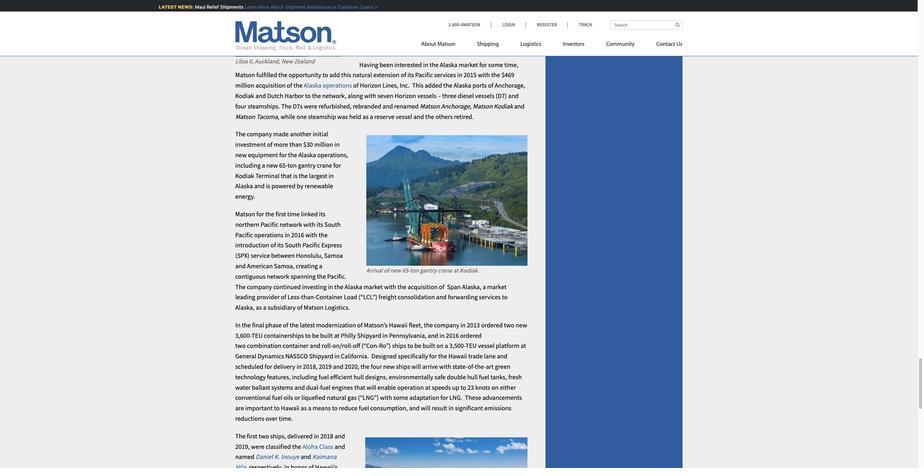 Task type: describe. For each thing, give the bounding box(es) containing it.
trade
[[468, 352, 483, 360]]

about matson link
[[421, 38, 466, 53]]

arrive
[[422, 363, 438, 371]]

latest
[[157, 4, 175, 10]]

as inside matson for the first time linked its northern pacific network with its south pacific operations in 2016 with the introduction of its south pacific express (spx) service between honolulu, samoa and american samoa, creating a contiguous network spanning the pacific. the company continued investing in the alaska market with the acquisition of  span alaska, a market leading provider of less-than-container load ("lcl") freight consolidation and forwarding services to alaska, as a subsidiary of matson logistics.
[[256, 303, 262, 312]]

the inside matson anchorage , matson kodiak and matson tacoma , while one steamship was held as a reserve vessel and the others retired.
[[425, 112, 434, 121]]

the right in
[[242, 321, 251, 329]]

of up 'inc.'
[[401, 71, 406, 79]]

alaska down $30
[[298, 151, 316, 159]]

("lcl")
[[359, 293, 377, 301]]

engines
[[332, 383, 353, 392]]

others
[[436, 112, 453, 121]]

login link
[[491, 22, 526, 28]]

1 vertical spatial south
[[285, 241, 301, 249]]

alaska up energy. at left
[[235, 182, 253, 190]]

1 vertical spatial teu
[[466, 342, 477, 350]]

in down 'lng.'
[[449, 404, 454, 412]]

pacific up honolulu,
[[303, 241, 320, 249]]

anchorage,
[[495, 81, 525, 90]]

services inside 'having been interested in the alaska market for some time, matson fulfilled the opportunity to add this natural extension of its pacific services in 2015 with the $469 million acquisition of the'
[[434, 71, 456, 79]]

time,
[[505, 60, 519, 69]]

1 vertical spatial ships
[[396, 363, 410, 371]]

of down less-
[[297, 303, 303, 312]]

65-ton gantry crane arrives by into kodiak. image
[[366, 135, 528, 266]]

first inside matson for the first time linked its northern pacific network with its south pacific operations in 2016 with the introduction of its south pacific express (spx) service between honolulu, samoa and american samoa, creating a contiguous network spanning the pacific. the company continued investing in the alaska market with the acquisition of  span alaska, a market leading provider of less-than-container load ("lcl") freight consolidation and forwarding services to alaska, as a subsidiary of matson logistics.
[[276, 210, 286, 218]]

1 horizontal spatial on
[[492, 383, 499, 392]]

at right platform
[[521, 342, 526, 350]]

matson down –
[[420, 102, 440, 110]]

ii,
[[249, 57, 254, 65]]

0 vertical spatial operations
[[323, 81, 352, 90]]

0 horizontal spatial market
[[364, 283, 383, 291]]

four inside in the final phase of the latest modernization of matson's hawaii fleet, the company in 2013 ordered two new 3,600-teu containerships to be built at philly shipyard in pennsylvania, and in 2016 ordered two combination container and roll-on/roll-off ("con-ro") ships to be built on a 3,500-teu vessel platform at general dynamics nassco shipyard in california.  designed specifically for the hawaii trade lane and scheduled for delivery in 2018, 2019 and 2020, the four new ships will arrive with state-of-the-art green technology features, including fuel efficient hull designs, environmentally safe double hull fuel tanks, fresh water ballast systems and dual-fuel engines that will enable operation at speeds up to 23 knots on either conventional fuel oils or liquefied natural gas ("lng") with some adaptation for lng.  these advancements are important to hawaii as a means to reduce fuel consumption, and will result in significant emissions reductions over time.
[[371, 363, 382, 371]]

natural inside in the final phase of the latest modernization of matson's hawaii fleet, the company in 2013 ordered two new 3,600-teu containerships to be built at philly shipyard in pennsylvania, and in 2016 ordered two combination container and roll-on/roll-off ("con-ro") ships to be built on a 3,500-teu vessel platform at general dynamics nassco shipyard in california.  designed specifically for the hawaii trade lane and scheduled for delivery in 2018, 2019 and 2020, the four new ships will arrive with state-of-the-art green technology features, including fuel efficient hull designs, environmentally safe double hull fuel tanks, fresh water ballast systems and dual-fuel engines that will enable operation at speeds up to 23 knots on either conventional fuel oils or liquefied natural gas ("lng") with some adaptation for lng.  these advancements are important to hawaii as a means to reduce fuel consumption, and will result in significant emissions reductions over time.
[[327, 394, 346, 402]]

a inside the company made another initial investment of more than $30 million in new equipment for the alaska operations, including a new 65-ton gantry crane for kodiak terminal that is the largest in alaska and is powered by renewable energy.
[[262, 161, 265, 169]]

of up along
[[353, 81, 359, 90]]

more
[[257, 4, 268, 10]]

significant
[[455, 404, 483, 412]]

pacific down the northern
[[235, 231, 253, 239]]

0 vertical spatial ,
[[470, 102, 472, 110]]

relief
[[205, 4, 218, 10]]

renewable
[[305, 182, 333, 190]]

market inside 'having been interested in the alaska market for some time, matson fulfilled the opportunity to add this natural extension of its pacific services in 2015 with the $469 million acquisition of the'
[[459, 60, 478, 69]]

1 horizontal spatial south
[[325, 220, 341, 229]]

philly
[[341, 331, 356, 340]]

express
[[322, 241, 342, 249]]

green
[[495, 363, 511, 371]]

conventional
[[235, 394, 271, 402]]

0 vertical spatial ships
[[392, 342, 406, 350]]

that inside in the final phase of the latest modernization of matson's hawaii fleet, the company in 2013 ordered two new 3,600-teu containerships to be built at philly shipyard in pennsylvania, and in 2016 ordered two combination container and roll-on/roll-off ("con-ro") ships to be built on a 3,500-teu vessel platform at general dynamics nassco shipyard in california.  designed specifically for the hawaii trade lane and scheduled for delivery in 2018, 2019 and 2020, the four new ships will arrive with state-of-the-art green technology features, including fuel efficient hull designs, environmentally safe double hull fuel tanks, fresh water ballast systems and dual-fuel engines that will enable operation at speeds up to 23 knots on either conventional fuel oils or liquefied natural gas ("lng") with some adaptation for lng.  these advancements are important to hawaii as a means to reduce fuel consumption, and will result in significant emissions reductions over time.
[[354, 383, 365, 392]]

1 vertical spatial built
[[423, 342, 435, 350]]

scheduled
[[235, 363, 263, 371]]

inc.
[[400, 81, 410, 90]]

network,
[[322, 92, 347, 100]]

2 vertical spatial will
[[421, 404, 431, 412]]

arrival
[[366, 267, 383, 275]]

classified
[[266, 442, 291, 451]]

gantry inside the company made another initial investment of more than $30 million in new equipment for the alaska operations, including a new 65-ton gantry crane for kodiak terminal that is the largest in alaska and is powered by renewable energy.
[[298, 161, 316, 169]]

1 vertical spatial alaska,
[[235, 303, 255, 312]]

acquisition inside 'having been interested in the alaska market for some time, matson fulfilled the opportunity to add this natural extension of its pacific services in 2015 with the $469 million acquisition of the'
[[256, 81, 286, 90]]

("lng")
[[358, 394, 379, 402]]

1 vertical spatial ton
[[410, 267, 419, 275]]

double
[[447, 373, 466, 381]]

0 vertical spatial built
[[320, 331, 333, 340]]

0 vertical spatial teu
[[252, 331, 263, 340]]

reduce
[[339, 404, 358, 412]]

2020,
[[345, 363, 359, 371]]

continued
[[273, 283, 301, 291]]

top menu navigation
[[421, 38, 683, 53]]

of right arrival
[[384, 267, 389, 275]]

daniel k. inouye and
[[256, 453, 313, 461]]

the down the 'new'
[[278, 71, 287, 79]]

the up the three
[[443, 81, 452, 90]]

contiguous
[[235, 272, 266, 281]]

less-
[[288, 293, 301, 301]]

phase
[[265, 321, 282, 329]]

at down "modernization"
[[334, 331, 340, 340]]

in up operations,
[[335, 140, 340, 149]]

alaska inside matson for the first time linked its northern pacific network with its south pacific operations in 2016 with the introduction of its south pacific express (spx) service between honolulu, samoa and american samoa, creating a contiguous network spanning the pacific. the company continued investing in the alaska market with the acquisition of  span alaska, a market leading provider of less-than-container load ("lcl") freight consolidation and forwarding services to alaska, as a subsidiary of matson logistics.
[[345, 283, 362, 291]]

investment
[[235, 140, 266, 149]]

alaska inside of horizon lines, inc.  this added the alaska ports of anchorage, kodiak and dutch harbor to the network, along with seven horizon vessels – three diesel vessels (d7) and four steamships. the d7s were refurbished, rebranded and renamed
[[454, 81, 471, 90]]

1 vertical spatial network
[[267, 272, 289, 281]]

alaska inside 'having been interested in the alaska market for some time, matson fulfilled the opportunity to add this natural extension of its pacific services in 2015 with the $469 million acquisition of the'
[[440, 60, 458, 69]]

0 vertical spatial ordered
[[481, 321, 503, 329]]

two inside the first two ships, delivered in 2018 and 2019, were classified the
[[259, 432, 269, 440]]

that inside the company made another initial investment of more than $30 million in new equipment for the alaska operations, including a new 65-ton gantry crane for kodiak terminal that is the largest in alaska and is powered by renewable energy.
[[281, 172, 292, 180]]

largest
[[309, 172, 327, 180]]

loans
[[359, 4, 372, 10]]

alaska down opportunity
[[304, 81, 321, 90]]

refurbished,
[[319, 102, 352, 110]]

in inside the first two ships, delivered in 2018 and 2019, were classified the
[[314, 432, 319, 440]]

container
[[283, 342, 309, 350]]

operations inside matson for the first time linked its northern pacific network with its south pacific operations in 2016 with the introduction of its south pacific express (spx) service between honolulu, samoa and american samoa, creating a contiguous network spanning the pacific. the company continued investing in the alaska market with the acquisition of  span alaska, a market leading provider of less-than-container load ("lcl") freight consolidation and forwarding services to alaska, as a subsidiary of matson logistics.
[[254, 231, 284, 239]]

for down speeds
[[441, 394, 448, 402]]

matson inside 'having been interested in the alaska market for some time, matson fulfilled the opportunity to add this natural extension of its pacific services in 2015 with the $469 million acquisition of the'
[[235, 71, 255, 79]]

some inside in the final phase of the latest modernization of matson's hawaii fleet, the company in 2013 ordered two new 3,600-teu containerships to be built at philly shipyard in pennsylvania, and in 2016 ordered two combination container and roll-on/roll-off ("con-ro") ships to be built on a 3,500-teu vessel platform at general dynamics nassco shipyard in california.  designed specifically for the hawaii trade lane and scheduled for delivery in 2018, 2019 and 2020, the four new ships will arrive with state-of-the-art green technology features, including fuel efficient hull designs, environmentally safe double hull fuel tanks, fresh water ballast systems and dual-fuel engines that will enable operation at speeds up to 23 knots on either conventional fuel oils or liquefied natural gas ("lng") with some adaptation for lng.  these advancements are important to hawaii as a means to reduce fuel consumption, and will result in significant emissions reductions over time.
[[393, 394, 408, 402]]

of up containerships
[[283, 321, 288, 329]]

oils
[[284, 394, 293, 402]]

this
[[341, 71, 351, 79]]

1 vertical spatial be
[[415, 342, 421, 350]]

initial
[[313, 130, 328, 138]]

the inside of horizon lines, inc.  this added the alaska ports of anchorage, kodiak and dutch harbor to the network, along with seven horizon vessels – three diesel vessels (d7) and four steamships. the d7s were refurbished, rebranded and renamed
[[281, 102, 292, 110]]

linked
[[301, 210, 318, 218]]

matson down than-
[[304, 303, 324, 312]]

to inside of horizon lines, inc.  this added the alaska ports of anchorage, kodiak and dutch harbor to the network, along with seven horizon vessels – three diesel vessels (d7) and four steamships. the d7s were refurbished, rebranded and renamed
[[305, 92, 311, 100]]

1 vessels from the left
[[417, 92, 437, 100]]

company inside the company made another initial investment of more than $30 million in new equipment for the alaska operations, including a new 65-ton gantry crane for kodiak terminal that is the largest in alaska and is powered by renewable energy.
[[247, 130, 272, 138]]

dutch
[[267, 92, 283, 100]]

1 horizontal spatial alaska,
[[462, 283, 481, 291]]

some inside 'having been interested in the alaska market for some time, matson fulfilled the opportunity to add this natural extension of its pacific services in 2015 with the $469 million acquisition of the'
[[488, 60, 503, 69]]

having been interested in the alaska market for some time, matson fulfilled the opportunity to add this natural extension of its pacific services in 2015 with the $469 million acquisition of the
[[235, 60, 519, 90]]

powered
[[272, 182, 296, 190]]

kodiak inside of horizon lines, inc.  this added the alaska ports of anchorage, kodiak and dutch harbor to the network, along with seven horizon vessels – three diesel vessels (d7) and four steamships. the d7s were refurbished, rebranded and renamed
[[235, 92, 254, 100]]

the up with state-
[[438, 352, 447, 360]]

in down "pacific." at the left bottom of the page
[[328, 283, 333, 291]]

the inside the first two ships, delivered in 2018 and 2019, were classified the
[[292, 442, 301, 451]]

fleet,
[[409, 321, 423, 329]]

the down 'than'
[[288, 151, 297, 159]]

new down investment
[[235, 151, 247, 159]]

the up investing at left bottom
[[317, 272, 326, 281]]

enable
[[378, 383, 396, 392]]

fresh
[[508, 373, 522, 381]]

2016 inside matson for the first time linked its northern pacific network with its south pacific operations in 2016 with the introduction of its south pacific express (spx) service between honolulu, samoa and american samoa, creating a contiguous network spanning the pacific. the company continued investing in the alaska market with the acquisition of  span alaska, a market leading provider of less-than-container load ("lcl") freight consolidation and forwarding services to alaska, as a subsidiary of matson logistics.
[[291, 231, 304, 239]]

class
[[319, 442, 333, 451]]

of right ports
[[488, 81, 494, 90]]

of up harbor
[[287, 81, 292, 90]]

search image
[[676, 22, 680, 27]]

steamship
[[308, 112, 336, 121]]

1 horizontal spatial 65-
[[402, 267, 410, 275]]

contact us link
[[646, 38, 683, 53]]

1 vertical spatial horizon
[[395, 92, 416, 100]]

named
[[235, 453, 254, 461]]

2019
[[319, 363, 332, 371]]

1 vertical spatial will
[[367, 383, 376, 392]]

2 horizontal spatial market
[[487, 283, 507, 291]]

at right crane at the left
[[453, 267, 459, 275]]

while
[[281, 112, 295, 121]]

for inside 'having been interested in the alaska market for some time, matson fulfilled the opportunity to add this natural extension of its pacific services in 2015 with the $469 million acquisition of the'
[[479, 60, 487, 69]]

matson anchorage , matson kodiak and matson tacoma , while one steamship was held as a reserve vessel and the others retired.
[[235, 102, 525, 121]]

with up honolulu,
[[305, 231, 317, 239]]

made
[[273, 130, 289, 138]]

23
[[468, 383, 474, 392]]

matson down diesel
[[473, 102, 493, 110]]

aloha class link
[[303, 442, 333, 451]]

including inside the company made another initial investment of more than $30 million in new equipment for the alaska operations, including a new 65-ton gantry crane for kodiak terminal that is the largest in alaska and is powered by renewable energy.
[[235, 161, 261, 169]]

of-
[[468, 363, 475, 371]]

lines,
[[383, 81, 399, 90]]

container inside matson for the first time linked its northern pacific network with its south pacific operations in 2016 with the introduction of its south pacific express (spx) service between honolulu, samoa and american samoa, creating a contiguous network spanning the pacific. the company continued investing in the alaska market with the acquisition of  span alaska, a market leading provider of less-than-container load ("lcl") freight consolidation and forwarding services to alaska, as a subsidiary of matson logistics.
[[316, 293, 343, 301]]

consumption,
[[370, 404, 408, 412]]

million inside 'having been interested in the alaska market for some time, matson fulfilled the opportunity to add this natural extension of its pacific services in 2015 with the $469 million acquisition of the'
[[235, 81, 254, 90]]

safe
[[435, 373, 446, 381]]

fuel left oils
[[272, 394, 282, 402]]

nassco
[[285, 352, 308, 360]]

2019,
[[235, 442, 250, 451]]

lng.
[[450, 394, 463, 402]]

logistics link
[[510, 38, 552, 53]]

to inside matson for the first time linked its northern pacific network with its south pacific operations in 2016 with the introduction of its south pacific express (spx) service between honolulu, samoa and american samoa, creating a contiguous network spanning the pacific. the company continued investing in the alaska market with the acquisition of  span alaska, a market leading provider of less-than-container load ("lcl") freight consolidation and forwarding services to alaska, as a subsidiary of matson logistics.
[[502, 293, 508, 301]]

to inside 'having been interested in the alaska market for some time, matson fulfilled the opportunity to add this natural extension of its pacific services in 2015 with the $469 million acquisition of the'
[[323, 71, 328, 79]]

retired.
[[454, 112, 474, 121]]

community link
[[596, 38, 646, 53]]

with down linked
[[304, 220, 316, 229]]

–
[[438, 92, 441, 100]]

about matson
[[421, 41, 456, 47]]

new up designs,
[[383, 363, 395, 371]]

dynamics
[[258, 352, 284, 360]]

for inside the company made another initial investment of more than $30 million in new equipment for the alaska operations, including a new 65-ton gantry crane for kodiak terminal that is the largest in alaska and is powered by renewable energy.
[[279, 151, 287, 159]]

including inside in the final phase of the latest modernization of matson's hawaii fleet, the company in 2013 ordered two new 3,600-teu containerships to be built at philly shipyard in pennsylvania, and in 2016 ordered two combination container and roll-on/roll-off ("con-ro") ships to be built on a 3,500-teu vessel platform at general dynamics nassco shipyard in california.  designed specifically for the hawaii trade lane and scheduled for delivery in 2018, 2019 and 2020, the four new ships will arrive with state-of-the-art green technology features, including fuel efficient hull designs, environmentally safe double hull fuel tanks, fresh water ballast systems and dual-fuel engines that will enable operation at speeds up to 23 knots on either conventional fuel oils or liquefied natural gas ("lng") with some adaptation for lng.  these advancements are important to hawaii as a means to reduce fuel consumption, and will result in significant emissions reductions over time.
[[292, 373, 317, 381]]

0 vertical spatial horizon
[[360, 81, 381, 90]]

platform
[[496, 342, 520, 350]]

fuel down ("lng")
[[359, 404, 369, 412]]

were inside of horizon lines, inc.  this added the alaska ports of anchorage, kodiak and dutch harbor to the network, along with seven horizon vessels – three diesel vessels (d7) and four steamships. the d7s were refurbished, rebranded and renamed
[[304, 102, 317, 110]]

kodiak inside matson anchorage , matson kodiak and matson tacoma , while one steamship was held as a reserve vessel and the others retired.
[[494, 102, 513, 110]]

of up subsidiary
[[281, 293, 286, 301]]

aloha class vessel dki loaded with matson containers and diamond head and waikiki in the background. image
[[365, 437, 528, 468]]

for inside matson for the first time linked its northern pacific network with its south pacific operations in 2016 with the introduction of its south pacific express (spx) service between honolulu, samoa and american samoa, creating a contiguous network spanning the pacific. the company continued investing in the alaska market with the acquisition of  span alaska, a market leading provider of less-than-container load ("lcl") freight consolidation and forwarding services to alaska, as a subsidiary of matson logistics.
[[256, 210, 264, 218]]

the down "about matson"
[[430, 60, 439, 69]]

a inside matson anchorage , matson kodiak and matson tacoma , while one steamship was held as a reserve vessel and the others retired.
[[370, 112, 373, 121]]

>
[[373, 4, 376, 10]]

0 horizontal spatial hawaii
[[281, 404, 300, 412]]

the left $469
[[491, 71, 500, 79]]

first inside the first two ships, delivered in 2018 and 2019, were classified the
[[247, 432, 257, 440]]

1 vertical spatial is
[[266, 182, 270, 190]]

in
[[235, 321, 241, 329]]

in left "2013"
[[461, 321, 466, 329]]

with up freight
[[384, 283, 396, 291]]

its right linked
[[319, 210, 326, 218]]

were inside the first two ships, delivered in 2018 and 2019, were classified the
[[251, 442, 264, 451]]

service
[[251, 251, 270, 260]]

latest news: maui relief shipments learn more about shipment assistance or container loans >
[[157, 4, 376, 10]]

latest
[[300, 321, 315, 329]]

in right interested
[[423, 60, 428, 69]]

matson inside top menu navigation
[[438, 41, 456, 47]]

shipping link
[[466, 38, 510, 53]]

its up between
[[277, 241, 284, 249]]

at up adaptation
[[425, 383, 431, 392]]

matson up the northern
[[235, 210, 255, 218]]

vessel inside matson anchorage , matson kodiak and matson tacoma , while one steamship was held as a reserve vessel and the others retired.
[[396, 112, 412, 121]]

than
[[289, 140, 302, 149]]

new right arrival
[[390, 267, 401, 275]]

0 vertical spatial or
[[331, 4, 335, 10]]

of left matson's
[[357, 321, 363, 329]]

steamships.
[[248, 102, 280, 110]]

matson down steamships.
[[235, 112, 255, 121]]

samoa
[[324, 251, 343, 260]]

("con-
[[362, 342, 379, 350]]

or inside in the final phase of the latest modernization of matson's hawaii fleet, the company in 2013 ordered two new 3,600-teu containerships to be built at philly shipyard in pennsylvania, and in 2016 ordered two combination container and roll-on/roll-off ("con-ro") ships to be built on a 3,500-teu vessel platform at general dynamics nassco shipyard in california.  designed specifically for the hawaii trade lane and scheduled for delivery in 2018, 2019 and 2020, the four new ships will arrive with state-of-the-art green technology features, including fuel efficient hull designs, environmentally safe double hull fuel tanks, fresh water ballast systems and dual-fuel engines that will enable operation at speeds up to 23 knots on either conventional fuel oils or liquefied natural gas ("lng") with some adaptation for lng.  these advancements are important to hawaii as a means to reduce fuel consumption, and will result in significant emissions reductions over time.
[[294, 394, 300, 402]]



Task type: locate. For each thing, give the bounding box(es) containing it.
1 horizontal spatial shipyard
[[357, 331, 381, 340]]

and named
[[235, 442, 345, 461]]

1 vertical spatial ,
[[278, 112, 279, 121]]

kaimana hila
[[235, 453, 337, 468]]

containerships
[[264, 331, 304, 340]]

company inside in the final phase of the latest modernization of matson's hawaii fleet, the company in 2013 ordered two new 3,600-teu containerships to be built at philly shipyard in pennsylvania, and in 2016 ordered two combination container and roll-on/roll-off ("con-ro") ships to be built on a 3,500-teu vessel platform at general dynamics nassco shipyard in california.  designed specifically for the hawaii trade lane and scheduled for delivery in 2018, 2019 and 2020, the four new ships will arrive with state-of-the-art green technology features, including fuel efficient hull designs, environmentally safe double hull fuel tanks, fresh water ballast systems and dual-fuel engines that will enable operation at speeds up to 23 knots on either conventional fuel oils or liquefied natural gas ("lng") with some adaptation for lng.  these advancements are important to hawaii as a means to reduce fuel consumption, and will result in significant emissions reductions over time.
[[434, 321, 459, 329]]

four
[[235, 102, 246, 110], [371, 363, 382, 371]]

of
[[401, 71, 406, 79], [287, 81, 292, 90], [353, 81, 359, 90], [488, 81, 494, 90], [267, 140, 273, 149], [271, 241, 276, 249], [384, 267, 389, 275], [439, 283, 445, 291], [281, 293, 286, 301], [297, 303, 303, 312], [283, 321, 288, 329], [357, 321, 363, 329]]

shipyard up 2019
[[309, 352, 333, 360]]

the right "2020,"
[[361, 363, 370, 371]]

1 vertical spatial million
[[314, 140, 333, 149]]

million down "liloa"
[[235, 81, 254, 90]]

first up 2019,
[[247, 432, 257, 440]]

as right held
[[363, 112, 369, 121]]

0 horizontal spatial shipyard
[[309, 352, 333, 360]]

and inside the first two ships, delivered in 2018 and 2019, were classified the
[[335, 432, 345, 440]]

the inside the first two ships, delivered in 2018 and 2019, were classified the
[[235, 432, 246, 440]]

register
[[537, 22, 557, 28]]

that
[[281, 172, 292, 180], [354, 383, 365, 392]]

services up added
[[434, 71, 456, 79]]

means
[[313, 404, 331, 412]]

Search search field
[[610, 20, 683, 30]]

some left time,
[[488, 60, 503, 69]]

network
[[280, 220, 302, 229], [267, 272, 289, 281]]

services right forwarding
[[479, 293, 501, 301]]

1 horizontal spatial that
[[354, 383, 365, 392]]

the down "alaska operations" link
[[312, 92, 321, 100]]

services inside matson for the first time linked its northern pacific network with its south pacific operations in 2016 with the introduction of its south pacific express (spx) service between honolulu, samoa and american samoa, creating a contiguous network spanning the pacific. the company continued investing in the alaska market with the acquisition of  span alaska, a market leading provider of less-than-container load ("lcl") freight consolidation and forwarding services to alaska, as a subsidiary of matson logistics.
[[479, 293, 501, 301]]

vessel inside in the final phase of the latest modernization of matson's hawaii fleet, the company in 2013 ordered two new 3,600-teu containerships to be built at philly shipyard in pennsylvania, and in 2016 ordered two combination container and roll-on/roll-off ("con-ro") ships to be built on a 3,500-teu vessel platform at general dynamics nassco shipyard in california.  designed specifically for the hawaii trade lane and scheduled for delivery in 2018, 2019 and 2020, the four new ships will arrive with state-of-the-art green technology features, including fuel efficient hull designs, environmentally safe double hull fuel tanks, fresh water ballast systems and dual-fuel engines that will enable operation at speeds up to 23 knots on either conventional fuel oils or liquefied natural gas ("lng") with some adaptation for lng.  these advancements are important to hawaii as a means to reduce fuel consumption, and will result in significant emissions reductions over time.
[[478, 342, 495, 350]]

0 horizontal spatial vessels
[[417, 92, 437, 100]]

along
[[348, 92, 363, 100]]

with inside 'having been interested in the alaska market for some time, matson fulfilled the opportunity to add this natural extension of its pacific services in 2015 with the $469 million acquisition of the'
[[478, 71, 490, 79]]

of up between
[[271, 241, 276, 249]]

fuel up knots
[[479, 373, 489, 381]]

two up platform
[[504, 321, 514, 329]]

0 horizontal spatial two
[[259, 432, 269, 440]]

new up terminal
[[267, 161, 278, 169]]

0 vertical spatial company
[[247, 130, 272, 138]]

2 vertical spatial hawaii
[[281, 404, 300, 412]]

the up harbor
[[294, 81, 303, 90]]

0 horizontal spatial alaska,
[[235, 303, 255, 312]]

daniel
[[256, 453, 273, 461]]

login
[[502, 22, 515, 28]]

vessels
[[417, 92, 437, 100], [475, 92, 495, 100]]

1 horizontal spatial acquisition
[[408, 283, 438, 291]]

65-
[[279, 161, 288, 169], [402, 267, 410, 275]]

ton up the consolidation
[[410, 267, 419, 275]]

0 horizontal spatial were
[[251, 442, 264, 451]]

us
[[677, 41, 683, 47]]

1 horizontal spatial first
[[276, 210, 286, 218]]

1 vertical spatial hawaii
[[449, 352, 467, 360]]

0 vertical spatial natural
[[353, 71, 372, 79]]

ships up environmentally
[[396, 363, 410, 371]]

than-
[[301, 293, 316, 301]]

shipments
[[219, 4, 242, 10]]

and inside and named
[[335, 442, 345, 451]]

of down crane at the left
[[439, 283, 445, 291]]

its
[[408, 71, 414, 79], [319, 210, 326, 218], [317, 220, 323, 229], [277, 241, 284, 249]]

efficient
[[330, 373, 352, 381]]

honolulu,
[[296, 251, 323, 260]]

1 horizontal spatial vessels
[[475, 92, 495, 100]]

interested
[[395, 60, 422, 69]]

hawaii down 3,500-
[[449, 352, 467, 360]]

ships down "pennsylvania,"
[[392, 342, 406, 350]]

kodiak
[[235, 92, 254, 100], [494, 102, 513, 110], [235, 172, 254, 180]]

new up platform
[[516, 321, 527, 329]]

environmentally
[[389, 373, 433, 381]]

matson down "liloa"
[[235, 71, 255, 79]]

important
[[245, 404, 273, 412]]

2 vertical spatial as
[[301, 404, 307, 412]]

1 vertical spatial company
[[247, 283, 272, 291]]

one
[[297, 112, 307, 121]]

1 horizontal spatial ton
[[410, 267, 419, 275]]

operations up introduction
[[254, 231, 284, 239]]

the left others
[[425, 112, 434, 121]]

is down terminal
[[266, 182, 270, 190]]

2 horizontal spatial hawaii
[[449, 352, 467, 360]]

1 hull from the left
[[354, 373, 364, 381]]

alaska operations
[[304, 81, 352, 90]]

samoa,
[[274, 262, 295, 270]]

0 vertical spatial million
[[235, 81, 254, 90]]

1 vertical spatial natural
[[327, 394, 346, 402]]

aloha class
[[303, 442, 333, 451]]

alaska operations link
[[304, 81, 352, 90]]

matson for the first time linked its northern pacific network with its south pacific operations in 2016 with the introduction of its south pacific express (spx) service between honolulu, samoa and american samoa, creating a contiguous network spanning the pacific. the company continued investing in the alaska market with the acquisition of  span alaska, a market leading provider of less-than-container load ("lcl") freight consolidation and forwarding services to alaska, as a subsidiary of matson logistics.
[[235, 210, 508, 312]]

be down latest
[[312, 331, 319, 340]]

or
[[331, 4, 335, 10], [294, 394, 300, 402]]

1 horizontal spatial teu
[[466, 342, 477, 350]]

its down linked
[[317, 220, 323, 229]]

2018
[[320, 432, 333, 440]]

network down samoa, at the bottom of page
[[267, 272, 289, 281]]

alaska up load
[[345, 283, 362, 291]]

kaimana hila link
[[235, 453, 337, 468]]

the up express
[[319, 231, 328, 239]]

0 horizontal spatial ,
[[278, 112, 279, 121]]

on/roll-
[[333, 342, 353, 350]]

0 vertical spatial as
[[363, 112, 369, 121]]

at
[[453, 267, 459, 275], [334, 331, 340, 340], [521, 342, 526, 350], [425, 383, 431, 392]]

liloa
[[235, 57, 248, 65]]

the down "pacific." at the left bottom of the page
[[334, 283, 343, 291]]

acquisition inside matson for the first time linked its northern pacific network with its south pacific operations in 2016 with the introduction of its south pacific express (spx) service between honolulu, samoa and american samoa, creating a contiguous network spanning the pacific. the company continued investing in the alaska market with the acquisition of  span alaska, a market leading provider of less-than-container load ("lcl") freight consolidation and forwarding services to alaska, as a subsidiary of matson logistics.
[[408, 283, 438, 291]]

will up ("lng")
[[367, 383, 376, 392]]

four inside of horizon lines, inc.  this added the alaska ports of anchorage, kodiak and dutch harbor to the network, along with seven horizon vessels – three diesel vessels (d7) and four steamships. the d7s were refurbished, rebranded and renamed
[[235, 102, 246, 110]]

1 horizontal spatial hull
[[467, 373, 478, 381]]

reductions
[[235, 414, 264, 423]]

of inside the company made another initial investment of more than $30 million in new equipment for the alaska operations, including a new 65-ton gantry crane for kodiak terminal that is the largest in alaska and is powered by renewable energy.
[[267, 140, 273, 149]]

the first two ships, delivered in 2018 and 2019, were classified the
[[235, 432, 345, 451]]

k.
[[274, 453, 280, 461]]

shipment
[[284, 4, 304, 10]]

natural down engines
[[327, 394, 346, 402]]

0 vertical spatial first
[[276, 210, 286, 218]]

matson
[[438, 41, 456, 47], [235, 71, 255, 79], [420, 102, 440, 110], [473, 102, 493, 110], [235, 112, 255, 121], [235, 210, 255, 218], [304, 303, 324, 312]]

1 vertical spatial shipyard
[[309, 352, 333, 360]]

1 vertical spatial ordered
[[460, 331, 482, 340]]

inouye
[[281, 453, 299, 461]]

speeds
[[432, 383, 451, 392]]

2 horizontal spatial as
[[363, 112, 369, 121]]

new
[[282, 57, 293, 65]]

will down adaptation
[[421, 404, 431, 412]]

1 horizontal spatial built
[[423, 342, 435, 350]]

in up with state-
[[440, 331, 445, 340]]

about inside top menu navigation
[[421, 41, 436, 47]]

two inside in the final phase of the latest modernization of matson's hawaii fleet, the company in 2013 ordered two new 3,600-teu containerships to be built at philly shipyard in pennsylvania, and in 2016 ordered two combination container and roll-on/roll-off ("con-ro") ships to be built on a 3,500-teu vessel platform at general dynamics nassco shipyard in california.  designed specifically for the hawaii trade lane and scheduled for delivery in 2018, 2019 and 2020, the four new ships will arrive with state-of-the-art green technology features, including fuel efficient hull designs, environmentally safe double hull fuel tanks, fresh water ballast systems and dual-fuel engines that will enable operation at speeds up to 23 knots on either conventional fuel oils or liquefied natural gas ("lng") with some adaptation for lng.  these advancements are important to hawaii as a means to reduce fuel consumption, and will result in significant emissions reductions over time.
[[504, 321, 514, 329]]

introduction
[[235, 241, 269, 249]]

the right fleet,
[[424, 321, 433, 329]]

for down dynamics
[[265, 363, 272, 371]]

ton inside the company made another initial investment of more than $30 million in new equipment for the alaska operations, including a new 65-ton gantry crane for kodiak terminal that is the largest in alaska and is powered by renewable energy.
[[288, 161, 297, 169]]

up
[[452, 383, 459, 392]]

1 horizontal spatial some
[[488, 60, 503, 69]]

hawaii
[[389, 321, 408, 329], [449, 352, 467, 360], [281, 404, 300, 412]]

0 horizontal spatial or
[[294, 394, 300, 402]]

company up 3,500-
[[434, 321, 459, 329]]

gantry up largest
[[298, 161, 316, 169]]

the up by
[[299, 172, 308, 180]]

in left 2018
[[314, 432, 319, 440]]

1 vertical spatial about
[[421, 41, 436, 47]]

0 horizontal spatial operations
[[254, 231, 284, 239]]

, down diesel
[[470, 102, 472, 110]]

container
[[336, 4, 358, 10], [316, 293, 343, 301]]

news:
[[177, 4, 192, 10]]

0 vertical spatial four
[[235, 102, 246, 110]]

0 vertical spatial is
[[293, 172, 298, 180]]

2 vertical spatial company
[[434, 321, 459, 329]]

terminal
[[256, 172, 280, 180]]

the left the "time"
[[265, 210, 274, 218]]

lane
[[484, 352, 496, 360]]

1 horizontal spatial operations
[[323, 81, 352, 90]]

in left '2015'
[[457, 71, 463, 79]]

logistics
[[521, 41, 541, 47]]

0 vertical spatial ton
[[288, 161, 297, 169]]

(spx)
[[235, 251, 250, 260]]

0 vertical spatial two
[[504, 321, 514, 329]]

as down liquefied on the bottom left
[[301, 404, 307, 412]]

fuel up liquefied on the bottom left
[[320, 383, 331, 392]]

on left 3,500-
[[437, 342, 444, 350]]

1 vertical spatial on
[[492, 383, 499, 392]]

0 horizontal spatial about
[[269, 4, 282, 10]]

1 horizontal spatial hawaii
[[389, 321, 408, 329]]

including down equipment
[[235, 161, 261, 169]]

reserve
[[375, 112, 394, 121]]

0 vertical spatial network
[[280, 220, 302, 229]]

0 vertical spatial south
[[325, 220, 341, 229]]

teu up trade
[[466, 342, 477, 350]]

kodiak up steamships.
[[235, 92, 254, 100]]

two
[[504, 321, 514, 329], [259, 432, 269, 440]]

network down the "time"
[[280, 220, 302, 229]]

the left latest
[[290, 321, 299, 329]]

1 vertical spatial as
[[256, 303, 262, 312]]

or right the assistance on the top of the page
[[331, 4, 335, 10]]

$469
[[502, 71, 514, 79]]

container up logistics.
[[316, 293, 343, 301]]

either
[[500, 383, 516, 392]]

extension
[[373, 71, 400, 79]]

blue matson logo with ocean, shipping, truck, rail and logistics written beneath it. image
[[235, 21, 336, 51]]

its inside 'having been interested in the alaska market for some time, matson fulfilled the opportunity to add this natural extension of its pacific services in 2015 with the $469 million acquisition of the'
[[408, 71, 414, 79]]

2 vertical spatial kodiak
[[235, 172, 254, 180]]

0 horizontal spatial south
[[285, 241, 301, 249]]

vessels down ports
[[475, 92, 495, 100]]

in down crane for
[[329, 172, 334, 180]]

zealand
[[294, 57, 315, 65]]

1 horizontal spatial horizon
[[395, 92, 416, 100]]

hila
[[235, 463, 246, 468]]

delivery
[[274, 363, 295, 371]]

teu down 'final'
[[252, 331, 263, 340]]

0 vertical spatial acquisition
[[256, 81, 286, 90]]

1 horizontal spatial market
[[459, 60, 478, 69]]

shipping
[[477, 41, 499, 47]]

in up ro")
[[383, 331, 388, 340]]

with inside of horizon lines, inc.  this added the alaska ports of anchorage, kodiak and dutch harbor to the network, along with seven horizon vessels – three diesel vessels (d7) and four steamships. the d7s were refurbished, rebranded and renamed
[[364, 92, 376, 100]]

0 horizontal spatial natural
[[327, 394, 346, 402]]

acquisition up the consolidation
[[408, 283, 438, 291]]

1 horizontal spatial including
[[292, 373, 317, 381]]

horizon up 'seven'
[[360, 81, 381, 90]]

None search field
[[610, 20, 683, 30]]

as inside in the final phase of the latest modernization of matson's hawaii fleet, the company in 2013 ordered two new 3,600-teu containerships to be built at philly shipyard in pennsylvania, and in 2016 ordered two combination container and roll-on/roll-off ("con-ro") ships to be built on a 3,500-teu vessel platform at general dynamics nassco shipyard in california.  designed specifically for the hawaii trade lane and scheduled for delivery in 2018, 2019 and 2020, the four new ships will arrive with state-of-the-art green technology features, including fuel efficient hull designs, environmentally safe double hull fuel tanks, fresh water ballast systems and dual-fuel engines that will enable operation at speeds up to 23 knots on either conventional fuel oils or liquefied natural gas ("lng") with some adaptation for lng.  these advancements are important to hawaii as a means to reduce fuel consumption, and will result in significant emissions reductions over time.
[[301, 404, 307, 412]]

0 vertical spatial hawaii
[[389, 321, 408, 329]]

pacific inside 'having been interested in the alaska market for some time, matson fulfilled the opportunity to add this natural extension of its pacific services in 2015 with the $469 million acquisition of the'
[[415, 71, 433, 79]]

0 vertical spatial 65-
[[279, 161, 288, 169]]

0 horizontal spatial on
[[437, 342, 444, 350]]

roll-
[[322, 342, 333, 350]]

0 vertical spatial that
[[281, 172, 292, 180]]

built up specifically
[[423, 342, 435, 350]]

in up between
[[285, 231, 290, 239]]

2 vessels from the left
[[475, 92, 495, 100]]

been
[[380, 60, 393, 69]]

0 vertical spatial be
[[312, 331, 319, 340]]

0 horizontal spatial be
[[312, 331, 319, 340]]

0 horizontal spatial 2016
[[291, 231, 304, 239]]

the up investment
[[235, 130, 246, 138]]

1 vertical spatial kodiak
[[494, 102, 513, 110]]

fuel down 2019
[[319, 373, 329, 381]]

1 horizontal spatial two
[[504, 321, 514, 329]]

adaptation
[[410, 394, 439, 402]]

gantry left crane at the left
[[420, 267, 437, 275]]

0 horizontal spatial hull
[[354, 373, 364, 381]]

ships,
[[270, 432, 286, 440]]

3,600-
[[235, 331, 252, 340]]

emissions
[[485, 404, 512, 412]]

0 vertical spatial services
[[434, 71, 456, 79]]

vessels down added
[[417, 92, 437, 100]]

of horizon lines, inc.  this added the alaska ports of anchorage, kodiak and dutch harbor to the network, along with seven horizon vessels – three diesel vessels (d7) and four steamships. the d7s were refurbished, rebranded and renamed
[[235, 81, 525, 110]]

for up arrive
[[429, 352, 437, 360]]

hawaii down oils
[[281, 404, 300, 412]]

forwarding
[[448, 293, 478, 301]]

systems
[[271, 383, 293, 392]]

1 horizontal spatial as
[[301, 404, 307, 412]]

the up 2019,
[[235, 432, 246, 440]]

the up the consolidation
[[398, 283, 407, 291]]

0 vertical spatial were
[[304, 102, 317, 110]]

the inside the company made another initial investment of more than $30 million in new equipment for the alaska operations, including a new 65-ton gantry crane for kodiak terminal that is the largest in alaska and is powered by renewable energy.
[[235, 130, 246, 138]]

freight
[[379, 293, 397, 301]]

kodiak inside the company made another initial investment of more than $30 million in new equipment for the alaska operations, including a new 65-ton gantry crane for kodiak terminal that is the largest in alaska and is powered by renewable energy.
[[235, 172, 254, 180]]

0 vertical spatial on
[[437, 342, 444, 350]]

shipyard up ("con-
[[357, 331, 381, 340]]

the inside matson for the first time linked its northern pacific network with its south pacific operations in 2016 with the introduction of its south pacific express (spx) service between honolulu, samoa and american samoa, creating a contiguous network spanning the pacific. the company continued investing in the alaska market with the acquisition of  span alaska, a market leading provider of less-than-container load ("lcl") freight consolidation and forwarding services to alaska, as a subsidiary of matson logistics.
[[235, 283, 246, 291]]

northern
[[235, 220, 259, 229]]

modernization
[[316, 321, 356, 329]]

vessel up "lane"
[[478, 342, 495, 350]]

1 vertical spatial including
[[292, 373, 317, 381]]

or right oils
[[294, 394, 300, 402]]

more
[[274, 140, 288, 149]]

is up by
[[293, 172, 298, 180]]

by
[[297, 182, 303, 190]]

1 horizontal spatial were
[[304, 102, 317, 110]]

ordered down "2013"
[[460, 331, 482, 340]]

1 vertical spatial gantry
[[420, 267, 437, 275]]

2016 inside in the final phase of the latest modernization of matson's hawaii fleet, the company in 2013 ordered two new 3,600-teu containerships to be built at philly shipyard in pennsylvania, and in 2016 ordered two combination container and roll-on/roll-off ("con-ro") ships to be built on a 3,500-teu vessel platform at general dynamics nassco shipyard in california.  designed specifically for the hawaii trade lane and scheduled for delivery in 2018, 2019 and 2020, the four new ships will arrive with state-of-the-art green technology features, including fuel efficient hull designs, environmentally safe double hull fuel tanks, fresh water ballast systems and dual-fuel engines that will enable operation at speeds up to 23 knots on either conventional fuel oils or liquefied natural gas ("lng") with some adaptation for lng.  these advancements are important to hawaii as a means to reduce fuel consumption, and will result in significant emissions reductions over time.
[[446, 331, 459, 340]]

0 horizontal spatial services
[[434, 71, 456, 79]]

anchorage
[[441, 102, 470, 110]]

as inside matson anchorage , matson kodiak and matson tacoma , while one steamship was held as a reserve vessel and the others retired.
[[363, 112, 369, 121]]

1 vertical spatial services
[[479, 293, 501, 301]]

with down the enable
[[380, 394, 392, 402]]

load
[[344, 293, 357, 301]]

1-
[[448, 22, 452, 28]]

million inside the company made another initial investment of more than $30 million in new equipment for the alaska operations, including a new 65-ton gantry crane for kodiak terminal that is the largest in alaska and is powered by renewable energy.
[[314, 140, 333, 149]]

2 hull from the left
[[467, 373, 478, 381]]

ordered right "2013"
[[481, 321, 503, 329]]

another
[[290, 130, 311, 138]]

with inside in the final phase of the latest modernization of matson's hawaii fleet, the company in 2013 ordered two new 3,600-teu containerships to be built at philly shipyard in pennsylvania, and in 2016 ordered two combination container and roll-on/roll-off ("con-ro") ships to be built on a 3,500-teu vessel platform at general dynamics nassco shipyard in california.  designed specifically for the hawaii trade lane and scheduled for delivery in 2018, 2019 and 2020, the four new ships will arrive with state-of-the-art green technology features, including fuel efficient hull designs, environmentally safe double hull fuel tanks, fresh water ballast systems and dual-fuel engines that will enable operation at speeds up to 23 knots on either conventional fuel oils or liquefied natural gas ("lng") with some adaptation for lng.  these advancements are important to hawaii as a means to reduce fuel consumption, and will result in significant emissions reductions over time.
[[380, 394, 392, 402]]

in down on/roll-
[[335, 352, 340, 360]]

0 horizontal spatial built
[[320, 331, 333, 340]]

logistics.
[[325, 303, 350, 312]]

leading
[[235, 293, 255, 301]]

1 horizontal spatial ,
[[470, 102, 472, 110]]

the company made another initial investment of more than $30 million in new equipment for the alaska operations, including a new 65-ton gantry crane for kodiak terminal that is the largest in alaska and is powered by renewable energy.
[[235, 130, 348, 201]]

0 vertical spatial will
[[412, 363, 421, 371]]

company up investment
[[247, 130, 272, 138]]

subsidiary
[[268, 303, 296, 312]]

south
[[325, 220, 341, 229], [285, 241, 301, 249]]

1 vertical spatial or
[[294, 394, 300, 402]]

matson down 1-
[[438, 41, 456, 47]]

features,
[[267, 373, 291, 381]]

alaska
[[440, 60, 458, 69], [304, 81, 321, 90], [454, 81, 471, 90], [298, 151, 316, 159], [235, 182, 253, 190], [345, 283, 362, 291]]

0 vertical spatial shipyard
[[357, 331, 381, 340]]

1 vertical spatial were
[[251, 442, 264, 451]]

south up express
[[325, 220, 341, 229]]

0 horizontal spatial 65-
[[279, 161, 288, 169]]

, left while at the top of page
[[278, 112, 279, 121]]

and inside the company made another initial investment of more than $30 million in new equipment for the alaska operations, including a new 65-ton gantry crane for kodiak terminal that is the largest in alaska and is powered by renewable energy.
[[254, 182, 265, 190]]

were right 'd7s'
[[304, 102, 317, 110]]

south up between
[[285, 241, 301, 249]]

0 vertical spatial container
[[336, 4, 358, 10]]

65- inside the company made another initial investment of more than $30 million in new equipment for the alaska operations, including a new 65-ton gantry crane for kodiak terminal that is the largest in alaska and is powered by renewable energy.
[[279, 161, 288, 169]]

about right more
[[269, 4, 282, 10]]

company inside matson for the first time linked its northern pacific network with its south pacific operations in 2016 with the introduction of its south pacific express (spx) service between honolulu, samoa and american samoa, creating a contiguous network spanning the pacific. the company continued investing in the alaska market with the acquisition of  span alaska, a market leading provider of less-than-container load ("lcl") freight consolidation and forwarding services to alaska, as a subsidiary of matson logistics.
[[247, 283, 272, 291]]

65- up terminal
[[279, 161, 288, 169]]

0 vertical spatial kodiak
[[235, 92, 254, 100]]

1 horizontal spatial million
[[314, 140, 333, 149]]

0 vertical spatial including
[[235, 161, 261, 169]]

natural inside 'having been interested in the alaska market for some time, matson fulfilled the opportunity to add this natural extension of its pacific services in 2015 with the $469 million acquisition of the'
[[353, 71, 372, 79]]

kaimana
[[313, 453, 337, 461]]

pacific right the northern
[[261, 220, 278, 229]]

1 vertical spatial first
[[247, 432, 257, 440]]

in down nassco
[[297, 363, 302, 371]]



Task type: vqa. For each thing, say whether or not it's contained in the screenshot.
100%
no



